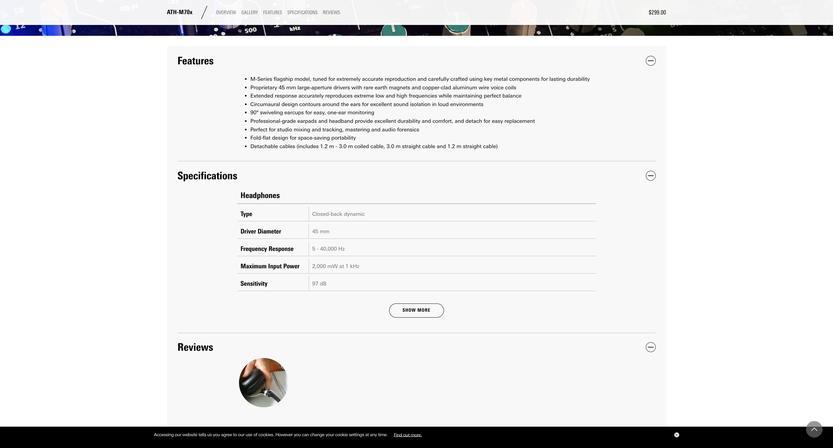 Task type: describe. For each thing, give the bounding box(es) containing it.
0 horizontal spatial at
[[340, 263, 344, 269]]

around
[[323, 101, 340, 107]]

1 vertical spatial -
[[317, 246, 319, 252]]

for up cables
[[290, 135, 297, 141]]

swiveling
[[260, 110, 283, 116]]

and left detach
[[455, 118, 464, 124]]

reproduces
[[326, 93, 353, 99]]

us
[[207, 432, 212, 438]]

one-
[[328, 110, 339, 116]]

sound
[[394, 101, 409, 107]]

earcups
[[285, 110, 304, 116]]

reproduction
[[385, 76, 416, 82]]

model,
[[295, 76, 312, 82]]

sensitivity
[[241, 280, 268, 288]]

fold-
[[251, 135, 263, 141]]

and right cable
[[437, 143, 446, 149]]

0 horizontal spatial durability
[[398, 118, 421, 124]]

closed-back dynamic
[[313, 211, 365, 217]]

0 vertical spatial specifications
[[288, 10, 318, 16]]

and up frequencies
[[412, 84, 421, 91]]

contours
[[300, 101, 321, 107]]

drivers
[[334, 84, 350, 91]]

mm inside m-series flagship model, tuned for extremely accurate reproduction and carefully crafted using key metal components for lasting durability proprietary 45 mm large-aperture drivers with rare earth magnets and copper-clad aluminum wire voice coils extended response accurately reproduces extreme low and high frequencies while maintaining perfect balance circumaural design contours around the ears for excellent sound isolation in loud environments 90° swiveling earcups for easy, one-ear monitoring professional-grade earpads and headband provide excellent durability and comfort, and detach for easy replacement perfect for studio mixing and tracking, mastering and audio forensics fold-flat design for space-saving portability detachable cables (includes 1.2 m - 3.0 m coiled cable, 3.0 m straight cable and 1.2 m straight cable)
[[287, 84, 296, 91]]

divider line image
[[198, 6, 211, 19]]

cable,
[[371, 143, 385, 149]]

khz
[[350, 263, 360, 269]]

flagship
[[274, 76, 293, 82]]

45 mm
[[313, 228, 330, 235]]

coils
[[506, 84, 517, 91]]

balance
[[503, 93, 522, 99]]

accurately
[[299, 93, 324, 99]]

back
[[331, 211, 343, 217]]

extended
[[251, 93, 274, 99]]

accessing
[[154, 432, 174, 438]]

copper-
[[423, 84, 441, 91]]

m-
[[251, 76, 257, 82]]

2 you from the left
[[294, 432, 301, 438]]

maximum input power
[[241, 262, 300, 270]]

mw
[[328, 263, 338, 269]]

1 you from the left
[[213, 432, 220, 438]]

frequency
[[241, 245, 267, 253]]

2 m from the left
[[348, 143, 353, 149]]

large-
[[298, 84, 312, 91]]

find out more. link
[[389, 430, 427, 440]]

accessing our website tells us you agree to our use of cookies. however you can change your cookie settings at any time.
[[154, 432, 389, 438]]

lasting
[[550, 76, 566, 82]]

provide
[[355, 118, 373, 124]]

powerreviews link
[[296, 438, 324, 444]]

with
[[352, 84, 362, 91]]

response
[[269, 245, 294, 253]]

rare
[[364, 84, 374, 91]]

wire
[[479, 84, 490, 91]]

earpads
[[298, 118, 317, 124]]

cross image
[[676, 434, 678, 437]]

to
[[233, 432, 237, 438]]

1 vertical spatial excellent
[[375, 118, 396, 124]]

1 horizontal spatial reviews
[[323, 10, 340, 16]]

4 m from the left
[[457, 143, 462, 149]]

of
[[254, 432, 258, 438]]

audio
[[382, 126, 396, 133]]

2 3.0 from the left
[[387, 143, 395, 149]]

response
[[275, 93, 297, 99]]

hz
[[339, 246, 345, 252]]

ath-m70x
[[167, 9, 193, 16]]

flat
[[263, 135, 271, 141]]

coiled
[[355, 143, 369, 149]]

extreme
[[355, 93, 374, 99]]

tells
[[199, 432, 206, 438]]

magnets
[[389, 84, 411, 91]]

find out more.
[[394, 432, 422, 438]]

2 1.2 from the left
[[448, 143, 456, 149]]

1 horizontal spatial 45
[[313, 228, 319, 235]]

1 3.0 from the left
[[339, 143, 347, 149]]

dynamic
[[344, 211, 365, 217]]

use
[[246, 432, 253, 438]]

time.
[[378, 432, 388, 438]]

97
[[313, 281, 319, 287]]

space-
[[298, 135, 314, 141]]

show more button
[[389, 304, 444, 318]]

your
[[326, 432, 334, 438]]

find
[[394, 432, 402, 438]]

studio
[[277, 126, 292, 133]]

for right tuned
[[329, 76, 335, 82]]

and up saving
[[312, 126, 321, 133]]

the
[[341, 101, 349, 107]]

1 vertical spatial reviews
[[178, 341, 213, 354]]

website
[[182, 432, 198, 438]]

however
[[276, 432, 293, 438]]

minus image for specifications
[[648, 173, 654, 179]]

headband
[[329, 118, 354, 124]]

2 our from the left
[[238, 432, 245, 438]]

2,000
[[313, 263, 326, 269]]

aperture
[[312, 84, 332, 91]]

extremely
[[337, 76, 361, 82]]

1 vertical spatial design
[[272, 135, 289, 141]]

frequency response
[[241, 245, 294, 253]]

m-series flagship model, tuned for extremely accurate reproduction and carefully crafted using key metal components for lasting durability proprietary 45 mm large-aperture drivers with rare earth magnets and copper-clad aluminum wire voice coils extended response accurately reproduces extreme low and high frequencies while maintaining perfect balance circumaural design contours around the ears for excellent sound isolation in loud environments 90° swiveling earcups for easy, one-ear monitoring professional-grade earpads and headband provide excellent durability and comfort, and detach for easy replacement perfect for studio mixing and tracking, mastering and audio forensics fold-flat design for space-saving portability detachable cables (includes 1.2 m - 3.0 m coiled cable, 3.0 m straight cable and 1.2 m straight cable)
[[251, 76, 590, 149]]

2 straight from the left
[[463, 143, 482, 149]]

earth
[[375, 84, 388, 91]]

while
[[439, 93, 452, 99]]

overview
[[216, 10, 236, 16]]

m70x
[[179, 9, 193, 16]]



Task type: locate. For each thing, give the bounding box(es) containing it.
loud
[[438, 101, 449, 107]]

snapshot
[[260, 435, 288, 445]]

0 horizontal spatial features
[[178, 54, 214, 67]]

0 vertical spatial 45
[[279, 84, 285, 91]]

1 vertical spatial minus image
[[648, 345, 654, 350]]

1 horizontal spatial mm
[[320, 228, 330, 235]]

mastering
[[346, 126, 370, 133]]

- right 5
[[317, 246, 319, 252]]

review
[[237, 435, 259, 445]]

and left audio
[[372, 126, 381, 133]]

forensics
[[398, 126, 420, 133]]

1 vertical spatial 45
[[313, 228, 319, 235]]

ears
[[351, 101, 361, 107]]

0 horizontal spatial 45
[[279, 84, 285, 91]]

proprietary
[[251, 84, 277, 91]]

design
[[282, 101, 298, 107], [272, 135, 289, 141]]

minus image
[[648, 58, 654, 64]]

1 horizontal spatial 3.0
[[387, 143, 395, 149]]

1.2 right cable
[[448, 143, 456, 149]]

carefully
[[429, 76, 449, 82]]

1 horizontal spatial you
[[294, 432, 301, 438]]

isolation
[[410, 101, 431, 107]]

for
[[329, 76, 335, 82], [542, 76, 548, 82], [362, 101, 369, 107], [306, 110, 312, 116], [484, 118, 491, 124], [269, 126, 276, 133], [290, 135, 297, 141]]

key
[[485, 76, 493, 82]]

cables
[[280, 143, 295, 149]]

show more
[[403, 308, 431, 313]]

0 horizontal spatial reviews
[[178, 341, 213, 354]]

excellent up audio
[[375, 118, 396, 124]]

0 vertical spatial excellent
[[371, 101, 392, 107]]

3.0
[[339, 143, 347, 149], [387, 143, 395, 149]]

1 straight from the left
[[402, 143, 421, 149]]

0 vertical spatial features
[[263, 10, 282, 16]]

and left comfort,
[[422, 118, 431, 124]]

0 vertical spatial minus image
[[648, 173, 654, 179]]

monitoring
[[348, 110, 375, 116]]

for down contours
[[306, 110, 312, 116]]

durability up forensics
[[398, 118, 421, 124]]

more.
[[411, 432, 422, 438]]

mm up response
[[287, 84, 296, 91]]

1 horizontal spatial -
[[336, 143, 338, 149]]

easy,
[[314, 110, 326, 116]]

perfect
[[251, 126, 268, 133]]

40,000
[[320, 246, 337, 252]]

for down extreme
[[362, 101, 369, 107]]

0 vertical spatial -
[[336, 143, 338, 149]]

db
[[320, 281, 327, 287]]

0 horizontal spatial 1.2
[[320, 143, 328, 149]]

1 vertical spatial durability
[[398, 118, 421, 124]]

0 horizontal spatial mm
[[287, 84, 296, 91]]

straight left cable)
[[463, 143, 482, 149]]

3 m from the left
[[396, 143, 401, 149]]

5
[[313, 246, 316, 252]]

1.2
[[320, 143, 328, 149], [448, 143, 456, 149]]

diameter
[[258, 228, 281, 235]]

metal
[[494, 76, 508, 82]]

0 horizontal spatial you
[[213, 432, 220, 438]]

detachable
[[251, 143, 278, 149]]

can
[[302, 432, 309, 438]]

straight down forensics
[[402, 143, 421, 149]]

maintaining
[[454, 93, 483, 99]]

for left lasting
[[542, 76, 548, 82]]

3.0 down portability
[[339, 143, 347, 149]]

tuned
[[313, 76, 327, 82]]

and down easy,
[[319, 118, 328, 124]]

low
[[376, 93, 385, 99]]

0 vertical spatial at
[[340, 263, 344, 269]]

minus image for reviews
[[648, 345, 654, 350]]

90°
[[251, 110, 259, 116]]

0 vertical spatial reviews
[[323, 10, 340, 16]]

1 horizontal spatial durability
[[568, 76, 590, 82]]

1 horizontal spatial 1.2
[[448, 143, 456, 149]]

1 vertical spatial mm
[[320, 228, 330, 235]]

1 minus image from the top
[[648, 173, 654, 179]]

mm down closed-
[[320, 228, 330, 235]]

components
[[510, 76, 540, 82]]

m down saving
[[330, 143, 334, 149]]

m down portability
[[348, 143, 353, 149]]

our left the website
[[175, 432, 181, 438]]

closed-
[[313, 211, 331, 217]]

clad
[[441, 84, 452, 91]]

2,000 mw at 1 khz
[[313, 263, 360, 269]]

1 horizontal spatial at
[[366, 432, 369, 438]]

tracking,
[[323, 126, 344, 133]]

any
[[370, 432, 377, 438]]

our right 'to'
[[238, 432, 245, 438]]

1 horizontal spatial features
[[263, 10, 282, 16]]

45
[[279, 84, 285, 91], [313, 228, 319, 235]]

- down portability
[[336, 143, 338, 149]]

design down response
[[282, 101, 298, 107]]

circumaural
[[251, 101, 280, 107]]

out
[[404, 432, 410, 438]]

ath-
[[167, 9, 179, 16]]

0 vertical spatial mm
[[287, 84, 296, 91]]

driver diameter
[[241, 228, 281, 235]]

0 horizontal spatial -
[[317, 246, 319, 252]]

minus image
[[648, 173, 654, 179], [648, 345, 654, 350]]

m right cable
[[457, 143, 462, 149]]

accurate
[[362, 76, 384, 82]]

by
[[290, 438, 295, 444]]

0 horizontal spatial straight
[[402, 143, 421, 149]]

1 horizontal spatial our
[[238, 432, 245, 438]]

reviews
[[323, 10, 340, 16], [178, 341, 213, 354]]

$299.00
[[649, 9, 667, 16]]

headphones
[[241, 191, 280, 200]]

design down "studio"
[[272, 135, 289, 141]]

0 horizontal spatial specifications
[[178, 169, 238, 182]]

45 up 5
[[313, 228, 319, 235]]

1 vertical spatial features
[[178, 54, 214, 67]]

cable)
[[484, 143, 498, 149]]

and up copper-
[[418, 76, 427, 82]]

at left "1"
[[340, 263, 344, 269]]

powerreviews
[[296, 438, 324, 444]]

1 horizontal spatial straight
[[463, 143, 482, 149]]

you
[[213, 432, 220, 438], [294, 432, 301, 438]]

- inside m-series flagship model, tuned for extremely accurate reproduction and carefully crafted using key metal components for lasting durability proprietary 45 mm large-aperture drivers with rare earth magnets and copper-clad aluminum wire voice coils extended response accurately reproduces extreme low and high frequencies while maintaining perfect balance circumaural design contours around the ears for excellent sound isolation in loud environments 90° swiveling earcups for easy, one-ear monitoring professional-grade earpads and headband provide excellent durability and comfort, and detach for easy replacement perfect for studio mixing and tracking, mastering and audio forensics fold-flat design for space-saving portability detachable cables (includes 1.2 m - 3.0 m coiled cable, 3.0 m straight cable and 1.2 m straight cable)
[[336, 143, 338, 149]]

45 inside m-series flagship model, tuned for extremely accurate reproduction and carefully crafted using key metal components for lasting durability proprietary 45 mm large-aperture drivers with rare earth magnets and copper-clad aluminum wire voice coils extended response accurately reproduces extreme low and high frequencies while maintaining perfect balance circumaural design contours around the ears for excellent sound isolation in loud environments 90° swiveling earcups for easy, one-ear monitoring professional-grade earpads and headband provide excellent durability and comfort, and detach for easy replacement perfect for studio mixing and tracking, mastering and audio forensics fold-flat design for space-saving portability detachable cables (includes 1.2 m - 3.0 m coiled cable, 3.0 m straight cable and 1.2 m straight cable)
[[279, 84, 285, 91]]

and right low
[[386, 93, 395, 99]]

1 vertical spatial specifications
[[178, 169, 238, 182]]

0 vertical spatial design
[[282, 101, 298, 107]]

at left 'any'
[[366, 432, 369, 438]]

1.2 down saving
[[320, 143, 328, 149]]

1 horizontal spatial specifications
[[288, 10, 318, 16]]

for up flat
[[269, 126, 276, 133]]

excellent down low
[[371, 101, 392, 107]]

0 horizontal spatial our
[[175, 432, 181, 438]]

series
[[257, 76, 272, 82]]

features
[[263, 10, 282, 16], [178, 54, 214, 67]]

high
[[397, 93, 408, 99]]

durability right lasting
[[568, 76, 590, 82]]

detach
[[466, 118, 483, 124]]

portability
[[332, 135, 356, 141]]

0 horizontal spatial 3.0
[[339, 143, 347, 149]]

you right us
[[213, 432, 220, 438]]

ear
[[339, 110, 346, 116]]

you up by
[[294, 432, 301, 438]]

1 1.2 from the left
[[320, 143, 328, 149]]

arrow up image
[[812, 427, 818, 433]]

view gallery image #1 image
[[239, 358, 288, 408]]

45 down the flagship
[[279, 84, 285, 91]]

comfort,
[[433, 118, 454, 124]]

2 minus image from the top
[[648, 345, 654, 350]]

1 m from the left
[[330, 143, 334, 149]]

0 vertical spatial durability
[[568, 76, 590, 82]]

3.0 right cable,
[[387, 143, 395, 149]]

1 our from the left
[[175, 432, 181, 438]]

change
[[310, 432, 325, 438]]

97 db
[[313, 281, 327, 287]]

professional-
[[251, 118, 282, 124]]

for left 'easy'
[[484, 118, 491, 124]]

m down forensics
[[396, 143, 401, 149]]

crafted
[[451, 76, 468, 82]]

review snapshot by powerreviews
[[237, 435, 324, 445]]

1 vertical spatial at
[[366, 432, 369, 438]]



Task type: vqa. For each thing, say whether or not it's contained in the screenshot.
ATND1061DAN
no



